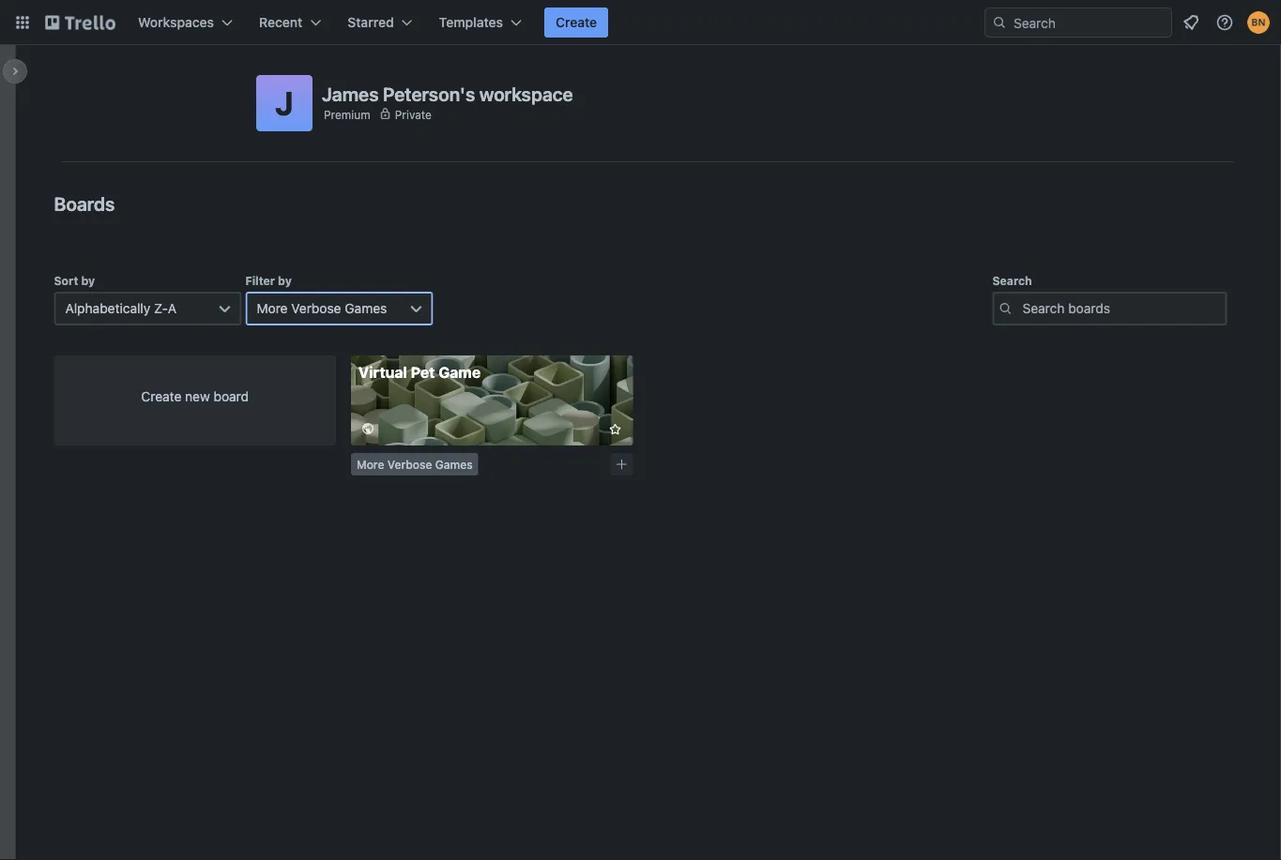 Task type: vqa. For each thing, say whether or not it's contained in the screenshot.
Add button
no



Task type: describe. For each thing, give the bounding box(es) containing it.
by for alphabetically
[[81, 274, 95, 287]]

0 vertical spatial more verbose games
[[257, 301, 387, 316]]

alphabetically z-a
[[65, 301, 177, 316]]

game
[[439, 364, 481, 382]]

workspace
[[480, 83, 573, 105]]

create button
[[545, 8, 609, 38]]

private
[[395, 108, 432, 121]]

virtual pet game
[[359, 364, 481, 382]]

back to home image
[[45, 8, 115, 38]]

workspaces button
[[127, 8, 244, 38]]

0 vertical spatial games
[[345, 301, 387, 316]]

more inside button
[[357, 458, 384, 471]]

board
[[214, 389, 249, 405]]

virtual
[[359, 364, 407, 382]]

more verbose games button
[[351, 453, 478, 476]]

verbose inside button
[[387, 458, 432, 471]]

add a new collection image
[[615, 458, 629, 471]]

templates button
[[428, 8, 533, 38]]

virtual pet game link
[[351, 356, 633, 446]]

0 horizontal spatial more
[[257, 301, 288, 316]]

recent button
[[248, 8, 333, 38]]

peterson's
[[383, 83, 475, 105]]

j button
[[256, 75, 313, 131]]

create for create
[[556, 15, 597, 30]]



Task type: locate. For each thing, give the bounding box(es) containing it.
by right the filter
[[278, 274, 292, 287]]

verbose
[[291, 301, 341, 316], [387, 458, 432, 471]]

0 vertical spatial create
[[556, 15, 597, 30]]

sort
[[54, 274, 78, 287]]

more down sm icon
[[357, 458, 384, 471]]

1 vertical spatial games
[[435, 458, 473, 471]]

starred
[[348, 15, 394, 30]]

a
[[168, 301, 177, 316]]

more verbose games
[[257, 301, 387, 316], [357, 458, 473, 471]]

games down "virtual pet game" link
[[435, 458, 473, 471]]

0 horizontal spatial create
[[141, 389, 182, 405]]

1 vertical spatial more verbose games
[[357, 458, 473, 471]]

ben nelson (bennelson96) image
[[1248, 11, 1270, 34]]

by for more
[[278, 274, 292, 287]]

create new board
[[141, 389, 249, 405]]

games
[[345, 301, 387, 316], [435, 458, 473, 471]]

open information menu image
[[1216, 13, 1235, 32]]

templates
[[439, 15, 503, 30]]

search image
[[992, 15, 1007, 30]]

games up 'virtual'
[[345, 301, 387, 316]]

recent
[[259, 15, 303, 30]]

more down filter by
[[257, 301, 288, 316]]

premium
[[324, 108, 371, 121]]

by
[[81, 274, 95, 287], [278, 274, 292, 287]]

boards
[[54, 192, 115, 215]]

games inside button
[[435, 458, 473, 471]]

2 by from the left
[[278, 274, 292, 287]]

create up workspace
[[556, 15, 597, 30]]

create
[[556, 15, 597, 30], [141, 389, 182, 405]]

j
[[275, 84, 294, 123]]

workspaces
[[138, 15, 214, 30]]

create for create new board
[[141, 389, 182, 405]]

search
[[993, 274, 1032, 287]]

0 horizontal spatial by
[[81, 274, 95, 287]]

1 horizontal spatial games
[[435, 458, 473, 471]]

more verbose games inside button
[[357, 458, 473, 471]]

james peterson's workspace premium
[[322, 83, 573, 121]]

0 horizontal spatial verbose
[[291, 301, 341, 316]]

0 vertical spatial more
[[257, 301, 288, 316]]

primary element
[[0, 0, 1281, 45]]

Search text field
[[993, 292, 1227, 326]]

sort by
[[54, 274, 95, 287]]

verbose down filter by
[[291, 301, 341, 316]]

alphabetically
[[65, 301, 150, 316]]

1 horizontal spatial by
[[278, 274, 292, 287]]

create left new
[[141, 389, 182, 405]]

more verbose games down filter by
[[257, 301, 387, 316]]

filter by
[[245, 274, 292, 287]]

0 vertical spatial verbose
[[291, 301, 341, 316]]

more
[[257, 301, 288, 316], [357, 458, 384, 471]]

starred button
[[336, 8, 424, 38]]

z-
[[154, 301, 168, 316]]

create inside 'button'
[[556, 15, 597, 30]]

click to star this board. it will be added to your starred list. image
[[607, 422, 624, 438]]

filter
[[245, 274, 275, 287]]

0 notifications image
[[1180, 11, 1203, 34]]

Search field
[[1007, 8, 1172, 37]]

1 horizontal spatial verbose
[[387, 458, 432, 471]]

pet
[[411, 364, 435, 382]]

new
[[185, 389, 210, 405]]

1 vertical spatial verbose
[[387, 458, 432, 471]]

1 horizontal spatial more
[[357, 458, 384, 471]]

1 vertical spatial more
[[357, 458, 384, 471]]

james
[[322, 83, 379, 105]]

0 horizontal spatial games
[[345, 301, 387, 316]]

more verbose games down sm icon
[[357, 458, 473, 471]]

1 horizontal spatial create
[[556, 15, 597, 30]]

1 by from the left
[[81, 274, 95, 287]]

by right sort
[[81, 274, 95, 287]]

verbose down virtual pet game on the left of the page
[[387, 458, 432, 471]]

sm image
[[359, 420, 377, 438]]

1 vertical spatial create
[[141, 389, 182, 405]]



